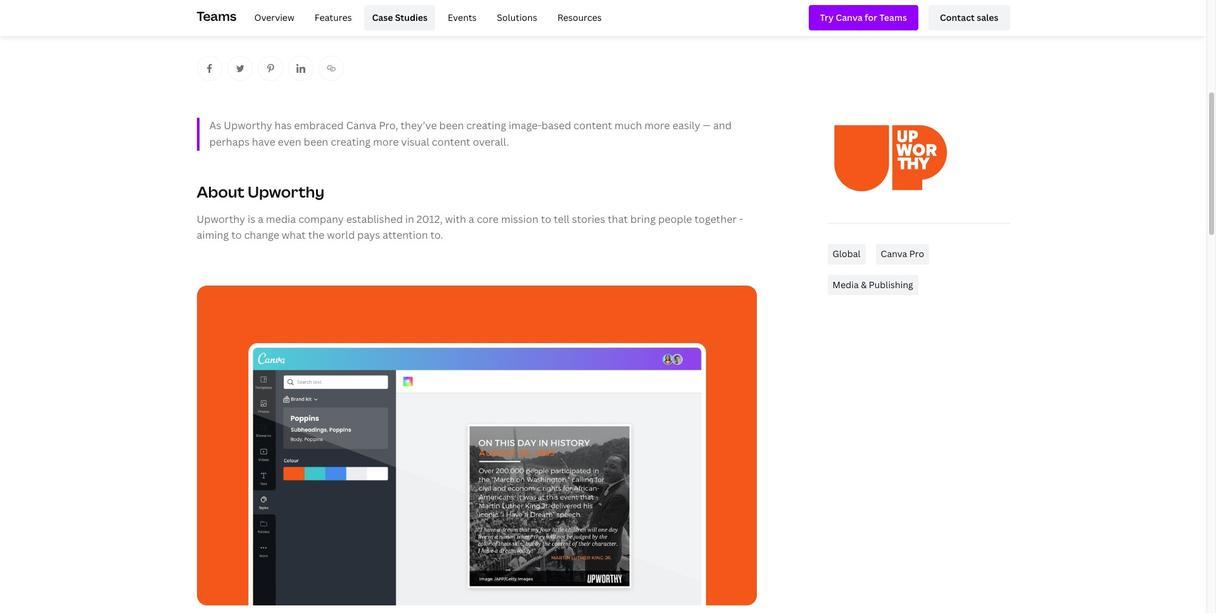 Task type: locate. For each thing, give the bounding box(es) containing it.
1 a from the left
[[258, 212, 264, 226]]

aiming
[[197, 228, 229, 242]]

features link
[[307, 5, 360, 30]]

canva pro
[[881, 248, 925, 260]]

content left the much
[[574, 119, 613, 133]]

upworthy
[[224, 119, 272, 133], [248, 181, 325, 202], [197, 212, 245, 226]]

a
[[258, 212, 264, 226], [469, 212, 475, 226]]

in
[[406, 212, 414, 226]]

more
[[645, 119, 670, 133], [373, 135, 399, 149]]

upworthy is a media company established in 2012, with a core mission to tell stories that bring people together - aiming to change what the world pays attention to.
[[197, 212, 744, 242]]

global link
[[828, 244, 866, 265]]

overall.
[[473, 135, 509, 149]]

easily
[[673, 119, 701, 133]]

about
[[197, 181, 245, 202]]

with
[[445, 212, 466, 226]]

0 vertical spatial canva
[[346, 119, 377, 133]]

1 vertical spatial creating
[[331, 135, 371, 149]]

been down embraced
[[304, 135, 328, 149]]

upworthy up media
[[248, 181, 325, 202]]

media
[[833, 279, 859, 291]]

solutions
[[497, 11, 538, 23]]

more down pro,
[[373, 135, 399, 149]]

stories
[[572, 212, 606, 226]]

menu bar
[[242, 5, 610, 30]]

upworthy inside as upworthy has embraced canva pro, they've been creating image-based content much more easily — and perhaps have even been creating more visual content overall.
[[224, 119, 272, 133]]

pro,
[[379, 119, 398, 133]]

0 horizontal spatial more
[[373, 135, 399, 149]]

and
[[714, 119, 732, 133]]

media & publishing link
[[828, 275, 919, 295]]

0 vertical spatial to
[[541, 212, 552, 226]]

1 vertical spatial canva
[[881, 248, 908, 260]]

1 horizontal spatial canva
[[881, 248, 908, 260]]

been right they've on the top left of page
[[440, 119, 464, 133]]

0 vertical spatial upworthy
[[224, 119, 272, 133]]

0 horizontal spatial a
[[258, 212, 264, 226]]

1 horizontal spatial more
[[645, 119, 670, 133]]

1 horizontal spatial creating
[[467, 119, 507, 133]]

been
[[440, 119, 464, 133], [304, 135, 328, 149]]

about upworthy
[[197, 181, 325, 202]]

0 vertical spatial been
[[440, 119, 464, 133]]

1 vertical spatial content
[[432, 135, 471, 149]]

2 vertical spatial upworthy
[[197, 212, 245, 226]]

teams
[[197, 7, 237, 25]]

media & publishing
[[833, 279, 914, 291]]

what
[[282, 228, 306, 242]]

to
[[541, 212, 552, 226], [231, 228, 242, 242]]

0 horizontal spatial creating
[[331, 135, 371, 149]]

media
[[266, 212, 296, 226]]

upworthy for about
[[248, 181, 325, 202]]

teams element
[[197, 0, 1011, 35]]

tell
[[554, 212, 570, 226]]

image-
[[509, 119, 542, 133]]

content right visual
[[432, 135, 471, 149]]

upworthy up have
[[224, 119, 272, 133]]

more right the much
[[645, 119, 670, 133]]

1 horizontal spatial content
[[574, 119, 613, 133]]

menu bar containing overview
[[242, 5, 610, 30]]

1 horizontal spatial a
[[469, 212, 475, 226]]

that
[[608, 212, 628, 226]]

creating up overall. in the top left of the page
[[467, 119, 507, 133]]

1 vertical spatial to
[[231, 228, 242, 242]]

0 horizontal spatial to
[[231, 228, 242, 242]]

global
[[833, 248, 861, 260]]

even
[[278, 135, 302, 149]]

a right is
[[258, 212, 264, 226]]

-
[[740, 212, 744, 226]]

1 vertical spatial upworthy
[[248, 181, 325, 202]]

a right with
[[469, 212, 475, 226]]

visual
[[401, 135, 430, 149]]

to left tell at the top of page
[[541, 212, 552, 226]]

is
[[248, 212, 255, 226]]

canva inside as upworthy has embraced canva pro, they've been creating image-based content much more easily — and perhaps have even been creating more visual content overall.
[[346, 119, 377, 133]]

canva pro link
[[876, 244, 930, 265]]

to.
[[431, 228, 443, 242]]

creating down embraced
[[331, 135, 371, 149]]

to right aiming
[[231, 228, 242, 242]]

people
[[659, 212, 693, 226]]

canva left pro
[[881, 248, 908, 260]]

0 horizontal spatial canva
[[346, 119, 377, 133]]

canva left pro,
[[346, 119, 377, 133]]

case
[[372, 11, 393, 23]]

0 horizontal spatial been
[[304, 135, 328, 149]]

0 horizontal spatial content
[[432, 135, 471, 149]]

canva
[[346, 119, 377, 133], [881, 248, 908, 260]]

content
[[574, 119, 613, 133], [432, 135, 471, 149]]

&
[[861, 279, 867, 291]]

upworthy up aiming
[[197, 212, 245, 226]]

2 a from the left
[[469, 212, 475, 226]]

creating
[[467, 119, 507, 133], [331, 135, 371, 149]]



Task type: vqa. For each thing, say whether or not it's contained in the screenshot.
the bottom to
yes



Task type: describe. For each thing, give the bounding box(es) containing it.
1 horizontal spatial to
[[541, 212, 552, 226]]

studies
[[395, 11, 428, 23]]

has
[[275, 119, 292, 133]]

events
[[448, 11, 477, 23]]

contact sales image
[[941, 11, 999, 25]]

world
[[327, 228, 355, 242]]

mission
[[501, 212, 539, 226]]

much
[[615, 119, 642, 133]]

menu bar inside teams element
[[242, 5, 610, 30]]

resources
[[558, 11, 602, 23]]

as
[[209, 119, 221, 133]]

upworthy inside upworthy is a media company established in 2012, with a core mission to tell stories that bring people together - aiming to change what the world pays attention to.
[[197, 212, 245, 226]]

bring
[[631, 212, 656, 226]]

—
[[703, 119, 711, 133]]

1 vertical spatial more
[[373, 135, 399, 149]]

case studies link
[[365, 5, 435, 30]]

have
[[252, 135, 275, 149]]

attention
[[383, 228, 428, 242]]

0 vertical spatial creating
[[467, 119, 507, 133]]

perhaps
[[209, 135, 250, 149]]

change
[[244, 228, 280, 242]]

0 vertical spatial content
[[574, 119, 613, 133]]

they've
[[401, 119, 437, 133]]

overview link
[[247, 5, 302, 30]]

pays
[[358, 228, 380, 242]]

solutions link
[[490, 5, 545, 30]]

1 vertical spatial been
[[304, 135, 328, 149]]

events link
[[440, 5, 485, 30]]

established
[[346, 212, 403, 226]]

publishing
[[869, 279, 914, 291]]

company
[[299, 212, 344, 226]]

together
[[695, 212, 737, 226]]

1 horizontal spatial been
[[440, 119, 464, 133]]

as upworthy has embraced canva pro, they've been creating image-based content much more easily — and perhaps have even been creating more visual content overall.
[[209, 119, 732, 149]]

2012,
[[417, 212, 443, 226]]

pro
[[910, 248, 925, 260]]

upworthy for as
[[224, 119, 272, 133]]

0 vertical spatial more
[[645, 119, 670, 133]]

overview
[[254, 11, 295, 23]]

the
[[308, 228, 325, 242]]

features
[[315, 11, 352, 23]]

embraced
[[294, 119, 344, 133]]

based
[[542, 119, 572, 133]]

case studies
[[372, 11, 428, 23]]

resources link
[[550, 5, 610, 30]]

core
[[477, 212, 499, 226]]



